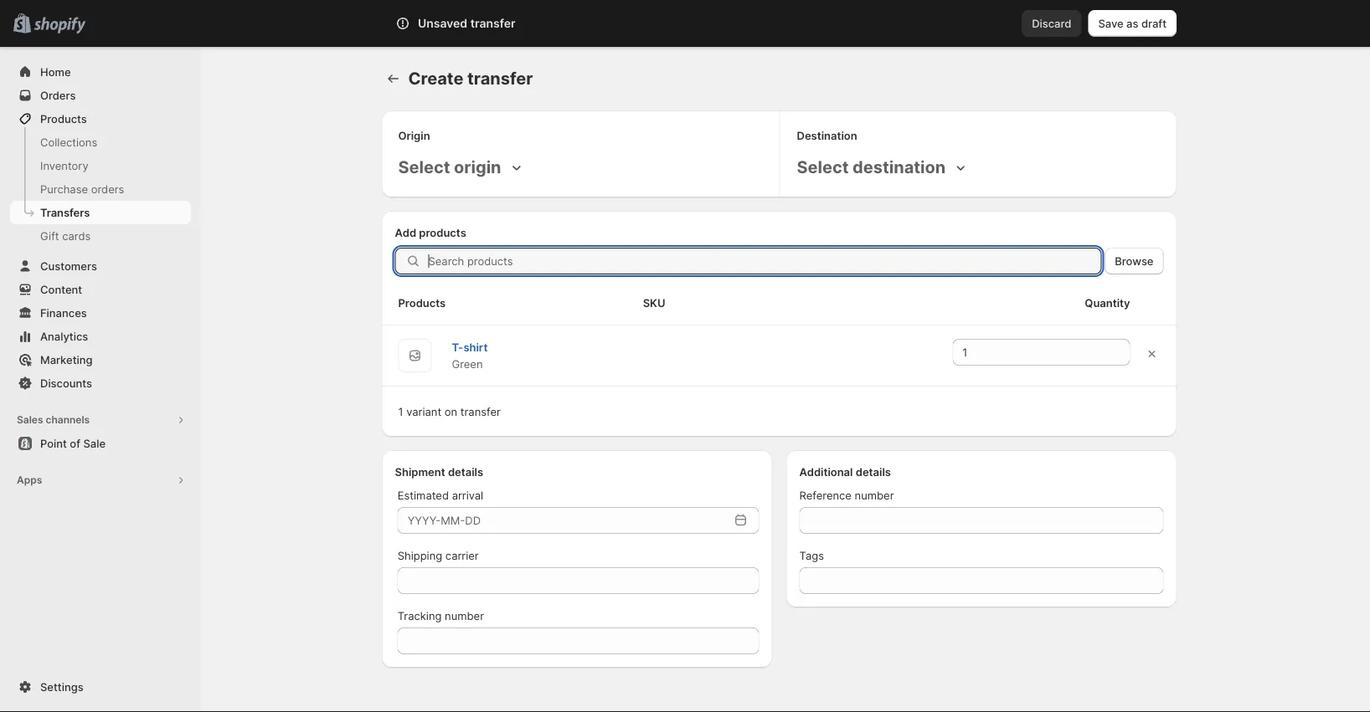 Task type: vqa. For each thing, say whether or not it's contained in the screenshot.
My Store icon
no



Task type: locate. For each thing, give the bounding box(es) containing it.
sku
[[643, 297, 666, 310]]

home link
[[10, 60, 191, 84]]

Shipping carrier text field
[[398, 568, 759, 595]]

collections
[[40, 136, 97, 149]]

number down the additional details
[[855, 489, 894, 502]]

1
[[398, 405, 403, 418]]

0 vertical spatial transfer
[[471, 16, 516, 31]]

1 vertical spatial number
[[445, 610, 484, 623]]

1 horizontal spatial select
[[797, 157, 849, 178]]

additional details
[[800, 466, 891, 479]]

1 details from the left
[[448, 466, 483, 479]]

transfer for create transfer
[[467, 68, 533, 89]]

0 horizontal spatial products
[[40, 112, 87, 125]]

Reference number text field
[[800, 508, 1164, 534]]

sales channels button
[[10, 409, 191, 432]]

gift cards link
[[10, 225, 191, 248]]

number for tracking number
[[445, 610, 484, 623]]

1 select from the left
[[398, 157, 450, 178]]

add products
[[395, 226, 466, 239]]

select for select destination
[[797, 157, 849, 178]]

select destination button
[[794, 154, 973, 181]]

purchase orders link
[[10, 178, 191, 201]]

orders link
[[10, 84, 191, 107]]

0 vertical spatial products
[[40, 112, 87, 125]]

purchase
[[40, 183, 88, 196]]

transfer
[[471, 16, 516, 31], [467, 68, 533, 89], [461, 405, 501, 418]]

number right tracking
[[445, 610, 484, 623]]

discounts link
[[10, 372, 191, 395]]

t-shirt green
[[452, 341, 488, 371]]

number for reference number
[[855, 489, 894, 502]]

variant
[[406, 405, 442, 418]]

create transfer
[[408, 68, 533, 89]]

green
[[452, 358, 483, 371]]

products
[[40, 112, 87, 125], [398, 297, 446, 310]]

select origin
[[398, 157, 501, 178]]

select down destination
[[797, 157, 849, 178]]

reference number
[[800, 489, 894, 502]]

Search products text field
[[428, 248, 1102, 275]]

details up reference number
[[856, 466, 891, 479]]

2 details from the left
[[856, 466, 891, 479]]

select
[[398, 157, 450, 178], [797, 157, 849, 178]]

products down the add products
[[398, 297, 446, 310]]

transfers link
[[10, 201, 191, 225]]

transfer right on
[[461, 405, 501, 418]]

number
[[855, 489, 894, 502], [445, 610, 484, 623]]

products up collections
[[40, 112, 87, 125]]

orders
[[40, 89, 76, 102]]

transfer down search
[[467, 68, 533, 89]]

details
[[448, 466, 483, 479], [856, 466, 891, 479]]

select down origin
[[398, 157, 450, 178]]

details up arrival
[[448, 466, 483, 479]]

unsaved transfer
[[418, 16, 516, 31]]

1 horizontal spatial details
[[856, 466, 891, 479]]

0 horizontal spatial number
[[445, 610, 484, 623]]

1 variant on transfer
[[398, 405, 501, 418]]

analytics
[[40, 330, 88, 343]]

quantity
[[1085, 297, 1130, 310]]

shipment
[[395, 466, 445, 479]]

origin
[[454, 157, 501, 178]]

point of sale link
[[10, 432, 191, 456]]

shipping
[[398, 550, 442, 563]]

details for shipment details
[[448, 466, 483, 479]]

2 select from the left
[[797, 157, 849, 178]]

select destination
[[797, 157, 946, 178]]

0 horizontal spatial select
[[398, 157, 450, 178]]

transfer right unsaved
[[471, 16, 516, 31]]

tags
[[800, 550, 824, 563]]

carrier
[[446, 550, 479, 563]]

add
[[395, 226, 416, 239]]

marketing
[[40, 354, 93, 366]]

arrival
[[452, 489, 484, 502]]

shirt
[[464, 341, 488, 354]]

cards
[[62, 230, 91, 243]]

0 vertical spatial number
[[855, 489, 894, 502]]

point
[[40, 437, 67, 450]]

1 horizontal spatial number
[[855, 489, 894, 502]]

None number field
[[953, 339, 1105, 366]]

sale
[[83, 437, 106, 450]]

products link
[[10, 107, 191, 131]]

0 horizontal spatial details
[[448, 466, 483, 479]]

1 horizontal spatial products
[[398, 297, 446, 310]]

Estimated arrival text field
[[398, 508, 729, 534]]

1 vertical spatial transfer
[[467, 68, 533, 89]]

1 vertical spatial products
[[398, 297, 446, 310]]

analytics link
[[10, 325, 191, 348]]

save
[[1099, 17, 1124, 30]]

tracking number
[[398, 610, 484, 623]]

shipment details
[[395, 466, 483, 479]]



Task type: describe. For each thing, give the bounding box(es) containing it.
finances link
[[10, 302, 191, 325]]

channels
[[46, 414, 90, 426]]

transfers
[[40, 206, 90, 219]]

transfer for unsaved transfer
[[471, 16, 516, 31]]

reference
[[800, 489, 852, 502]]

orders
[[91, 183, 124, 196]]

browse button
[[1105, 248, 1164, 275]]

apps button
[[10, 469, 191, 493]]

products
[[419, 226, 466, 239]]

content
[[40, 283, 82, 296]]

details for additional details
[[856, 466, 891, 479]]

draft
[[1142, 17, 1167, 30]]

inventory link
[[10, 154, 191, 178]]

marketing link
[[10, 348, 191, 372]]

origin
[[398, 129, 430, 142]]

2 vertical spatial transfer
[[461, 405, 501, 418]]

settings link
[[10, 676, 191, 699]]

gift
[[40, 230, 59, 243]]

sales channels
[[17, 414, 90, 426]]

customers
[[40, 260, 97, 273]]

save as draft button
[[1089, 10, 1177, 37]]

destination
[[853, 157, 946, 178]]

browse
[[1115, 255, 1154, 268]]

content link
[[10, 278, 191, 302]]

on
[[445, 405, 458, 418]]

estimated
[[398, 489, 449, 502]]

select for select origin
[[398, 157, 450, 178]]

search
[[463, 17, 499, 30]]

tracking
[[398, 610, 442, 623]]

save as draft
[[1099, 17, 1167, 30]]

apps
[[17, 475, 42, 487]]

discounts
[[40, 377, 92, 390]]

create
[[408, 68, 464, 89]]

finances
[[40, 307, 87, 320]]

point of sale button
[[0, 432, 201, 456]]

home
[[40, 65, 71, 78]]

additional
[[800, 466, 853, 479]]

shopify image
[[34, 17, 86, 34]]

estimated arrival
[[398, 489, 484, 502]]

of
[[70, 437, 80, 450]]

search button
[[436, 10, 922, 37]]

inventory
[[40, 159, 89, 172]]

unsaved
[[418, 16, 468, 31]]

select origin button
[[395, 154, 528, 181]]

as
[[1127, 17, 1139, 30]]

Tags text field
[[800, 568, 1164, 595]]

t-shirt link
[[452, 341, 488, 354]]

customers link
[[10, 255, 191, 278]]

shipping carrier
[[398, 550, 479, 563]]

point of sale
[[40, 437, 106, 450]]

collections link
[[10, 131, 191, 154]]

settings
[[40, 681, 83, 694]]

t-
[[452, 341, 464, 354]]

gift cards
[[40, 230, 91, 243]]

destination
[[797, 129, 858, 142]]

purchase orders
[[40, 183, 124, 196]]

discard
[[1032, 17, 1072, 30]]

Tracking number text field
[[398, 628, 759, 655]]

discard link
[[1022, 10, 1082, 37]]

sales
[[17, 414, 43, 426]]



